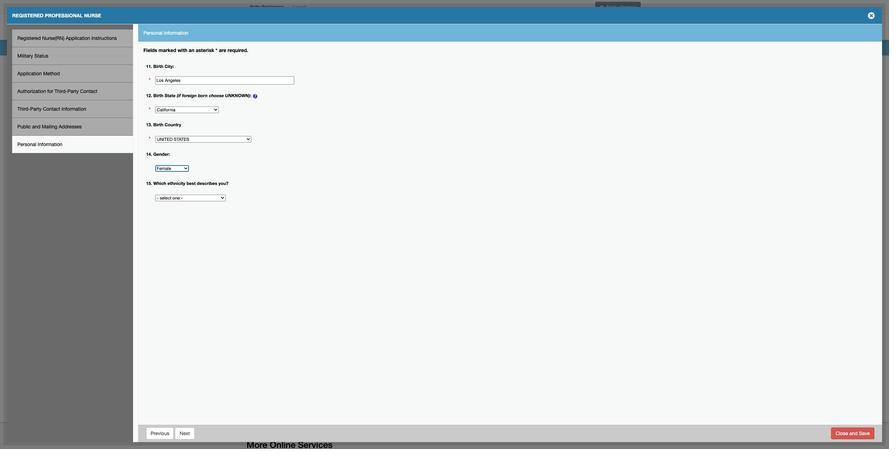 Task type: vqa. For each thing, say whether or not it's contained in the screenshot.
"button"
yes



Task type: describe. For each thing, give the bounding box(es) containing it.
shopping cart image
[[600, 5, 604, 9]]



Task type: locate. For each thing, give the bounding box(es) containing it.
None text field
[[155, 77, 294, 85]]

None button
[[146, 428, 174, 440], [175, 428, 194, 440], [832, 428, 875, 440], [146, 428, 174, 440], [175, 428, 194, 440], [832, 428, 875, 440]]

illinois department of financial and professional regulation image
[[247, 16, 405, 38]]

close window image
[[866, 10, 877, 21]]

if you are foreign born please select 'unknown' in this dropdown. image
[[253, 93, 258, 99]]



